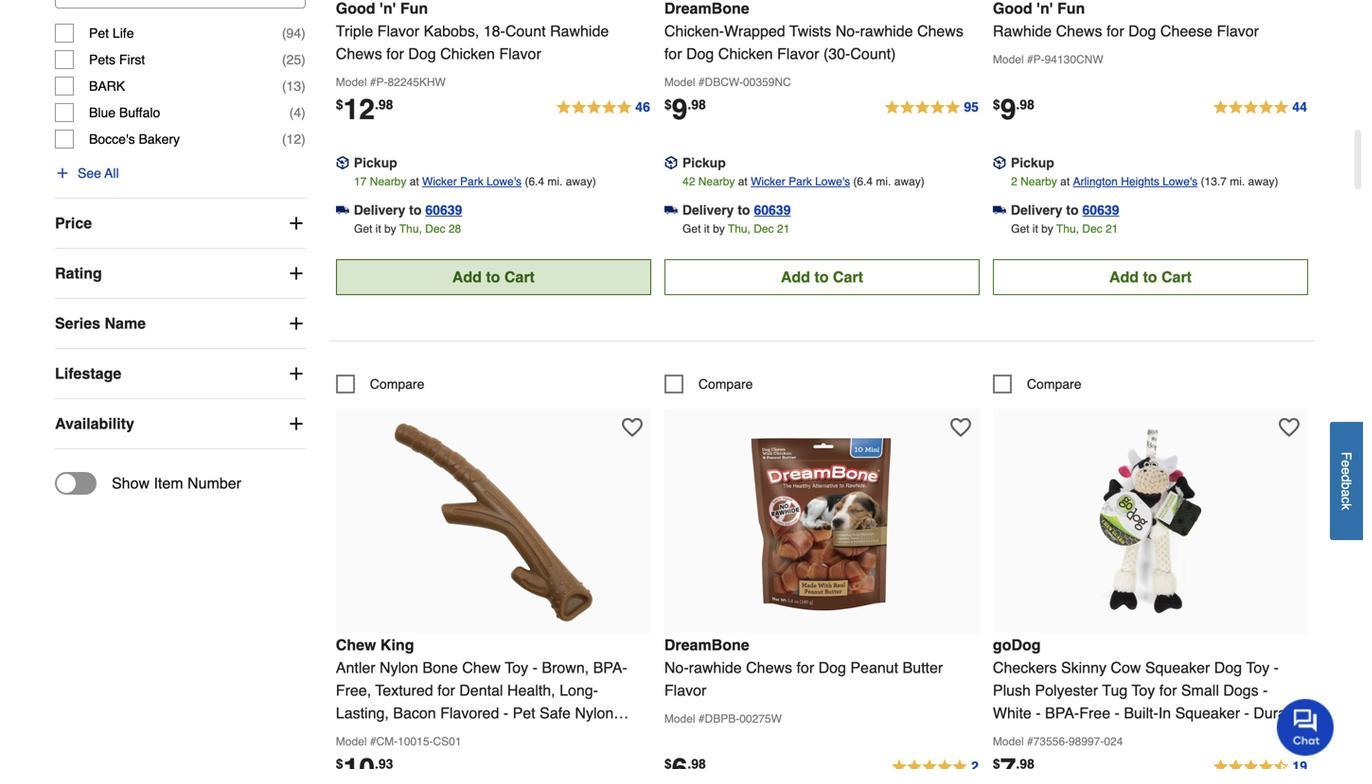 Task type: locate. For each thing, give the bounding box(es) containing it.
compare inside 5013802001 element
[[1027, 377, 1082, 392]]

truck filled image
[[336, 204, 349, 217], [664, 204, 678, 217], [993, 204, 1006, 217]]

away) right (13.7
[[1248, 175, 1279, 188]]

.98 for 95
[[688, 97, 706, 112]]

p- down rawhide chews for dog cheese flavor
[[1033, 53, 1045, 66]]

1 get from the left
[[354, 222, 372, 236]]

0 horizontal spatial (6.4
[[525, 175, 544, 188]]

flavor inside chicken-wrapped twists no-rawhide chews for dog chicken flavor (30-count)
[[777, 45, 819, 62]]

get it by thu, dec 21 down '42'
[[683, 222, 790, 236]]

( up ( 25 )
[[282, 26, 286, 41]]

1 horizontal spatial delivery
[[682, 202, 734, 218]]

rawhide inside dreambone no-rawhide chews for dog peanut butter flavor
[[689, 659, 742, 677]]

godog checkers skinny cow squeaker dog toy - plush polyester tug toy for small dogs - white - bpa-free - built-in squeaker - durable and cuddly model # 73556-98997-024
[[993, 637, 1307, 749]]

$ 9 .98 right 46
[[664, 93, 706, 126]]

dbpb-
[[705, 713, 740, 726]]

1 .98 from the left
[[375, 97, 393, 112]]

pet down health,
[[513, 705, 535, 722]]

$ right 95
[[993, 97, 1000, 112]]

1 horizontal spatial add
[[781, 268, 810, 286]]

0 horizontal spatial by
[[384, 222, 396, 236]]

plus image inside price button
[[287, 214, 306, 233]]

3 thu, from the left
[[1057, 222, 1079, 236]]

2 get from the left
[[683, 222, 701, 236]]

2 it from the left
[[704, 222, 710, 236]]

no- down 'dreambone'
[[664, 659, 689, 677]]

chews inside triple flavor kabobs, 18-count rawhide chews for dog chicken flavor
[[336, 45, 382, 62]]

2 $ from the left
[[664, 97, 672, 112]]

1 horizontal spatial nearby
[[698, 175, 735, 188]]

away) for 42 nearby at wicker park lowe's (6.4 mi. away)
[[894, 175, 925, 188]]

2 horizontal spatial toy
[[1246, 659, 1270, 677]]

series name
[[55, 315, 146, 332]]

1 it from the left
[[376, 222, 381, 236]]

for down chicken-
[[664, 45, 682, 62]]

3 by from the left
[[1041, 222, 1053, 236]]

1 ) from the top
[[301, 26, 306, 41]]

18-
[[483, 22, 505, 40]]

5 stars image
[[555, 96, 651, 119], [884, 96, 980, 119], [1212, 96, 1308, 119], [891, 756, 980, 770]]

nearby right '42'
[[698, 175, 735, 188]]

60639 down 42 nearby at wicker park lowe's (6.4 mi. away)
[[754, 202, 791, 218]]

1 mi. from the left
[[548, 175, 563, 188]]

pets first
[[89, 52, 145, 67]]

mi. for 17 nearby at wicker park lowe's (6.4 mi. away)
[[548, 175, 563, 188]]

0 horizontal spatial add to cart
[[452, 268, 535, 286]]

2 get it by thu, dec 21 from the left
[[1011, 222, 1118, 236]]

1 chicken from the left
[[440, 45, 495, 62]]

60639 button down arlington
[[1083, 201, 1119, 220]]

024
[[1104, 735, 1123, 749]]

1 vertical spatial chew
[[462, 659, 501, 677]]

away) for 2 nearby at arlington heights lowe's (13.7 mi. away)
[[1248, 175, 1279, 188]]

3 $ from the left
[[993, 97, 1000, 112]]

plus image down ( 12 )
[[287, 214, 306, 233]]

0 horizontal spatial bpa-
[[593, 659, 627, 677]]

no- inside chicken-wrapped twists no-rawhide chews for dog chicken flavor (30-count)
[[836, 22, 860, 40]]

toy for dogs
[[1246, 659, 1270, 677]]

delivery
[[354, 202, 405, 218], [682, 202, 734, 218], [1011, 202, 1063, 218]]

wicker
[[422, 175, 457, 188], [751, 175, 786, 188]]

dbcw-
[[705, 76, 743, 89]]

2 horizontal spatial delivery
[[1011, 202, 1063, 218]]

thu, left 28 on the top left of page
[[399, 222, 422, 236]]

chews inside dreambone no-rawhide chews for dog peanut butter flavor
[[746, 659, 792, 677]]

4
[[294, 105, 301, 120]]

model up actual price $12.98 element
[[336, 76, 367, 89]]

0 horizontal spatial $
[[336, 97, 343, 112]]

see all
[[78, 166, 119, 181]]

0 horizontal spatial wicker
[[422, 175, 457, 188]]

$ for 44
[[993, 97, 1000, 112]]

1 rawhide from the left
[[550, 22, 609, 40]]

bpa- inside godog checkers skinny cow squeaker dog toy - plush polyester tug toy for small dogs - white - bpa-free - built-in squeaker - durable and cuddly model # 73556-98997-024
[[1045, 705, 1079, 722]]

bpa-
[[593, 659, 627, 677], [1045, 705, 1079, 722]]

d
[[1339, 475, 1354, 482]]

1 horizontal spatial 60639
[[754, 202, 791, 218]]

5 stars image containing 95
[[884, 96, 980, 119]]

chew up dental
[[462, 659, 501, 677]]

1 vertical spatial squeaker
[[1175, 705, 1240, 722]]

dog inside godog checkers skinny cow squeaker dog toy - plush polyester tug toy for small dogs - white - bpa-free - built-in squeaker - durable and cuddly model # 73556-98997-024
[[1214, 659, 1242, 677]]

mi. down 46 button
[[548, 175, 563, 188]]

1 e from the top
[[1339, 460, 1354, 468]]

built-
[[1124, 705, 1159, 722]]

compare for the 5014297249 element
[[699, 377, 753, 392]]

1 horizontal spatial bpa-
[[1045, 705, 1079, 722]]

lowe's for 17 nearby at wicker park lowe's (6.4 mi. away)
[[487, 175, 522, 188]]

1 vertical spatial no-
[[664, 659, 689, 677]]

godog checkers skinny cow squeaker dog toy - plush polyester tug toy for small dogs - white - bpa-free - built-in squeaker - durable and cuddly image
[[1047, 418, 1255, 627]]

park for 21
[[789, 175, 812, 188]]

1 pickup image from the left
[[664, 156, 678, 170]]

tug
[[1102, 682, 1128, 699]]

at for 2 nearby
[[1060, 175, 1070, 188]]

0 horizontal spatial nearby
[[370, 175, 406, 188]]

dog left peanut
[[819, 659, 846, 677]]

# for chicken-wrapped twists no-rawhide chews for dog chicken flavor (30-count)
[[699, 76, 705, 89]]

dog inside dreambone no-rawhide chews for dog peanut butter flavor
[[819, 659, 846, 677]]

1 by from the left
[[384, 222, 396, 236]]

delivery to 60639 down arlington
[[1011, 202, 1119, 218]]

e
[[1339, 460, 1354, 468], [1339, 468, 1354, 475]]

squeaker up 'small'
[[1145, 659, 1210, 677]]

1 horizontal spatial add to cart
[[781, 268, 863, 286]]

plus image for lifestage
[[287, 365, 306, 383]]

1 delivery from the left
[[354, 202, 405, 218]]

2 60639 button from the left
[[754, 201, 791, 220]]

e up d
[[1339, 460, 1354, 468]]

wicker up 28 on the top left of page
[[422, 175, 457, 188]]

1 at from the left
[[410, 175, 419, 188]]

pickup up '42'
[[682, 155, 726, 170]]

wicker park lowe's button
[[422, 172, 522, 191], [751, 172, 850, 191]]

2 lowe's from the left
[[815, 175, 850, 188]]

1 60639 button from the left
[[425, 201, 462, 220]]

actual price $9.98 element right 46
[[664, 93, 706, 126]]

60639 for 2 nearby
[[1083, 202, 1119, 218]]

2 $ 9 .98 from the left
[[993, 93, 1035, 126]]

0 horizontal spatial get
[[354, 222, 372, 236]]

1 vertical spatial nylon
[[575, 705, 614, 722]]

1 thu, from the left
[[399, 222, 422, 236]]

1 $ from the left
[[336, 97, 343, 112]]

delivery to 60639
[[354, 202, 462, 218], [682, 202, 791, 218], [1011, 202, 1119, 218]]

cuddly
[[1022, 727, 1070, 745]]

actual price $9.98 element
[[664, 93, 706, 126], [993, 93, 1035, 126]]

.98 inside the $ 12 .98
[[375, 97, 393, 112]]

0 horizontal spatial add
[[452, 268, 482, 286]]

chicken down wrapped at right top
[[718, 45, 773, 62]]

2 wicker from the left
[[751, 175, 786, 188]]

1 horizontal spatial actual price $9.98 element
[[993, 93, 1035, 126]]

9 for 44
[[1000, 93, 1016, 126]]

1 actual price $9.98 element from the left
[[664, 93, 706, 126]]

pet
[[89, 26, 109, 41], [513, 705, 535, 722]]

0 horizontal spatial 12
[[286, 132, 301, 147]]

chew up the 'antler'
[[336, 637, 376, 654]]

)
[[301, 26, 306, 41], [301, 52, 306, 67], [301, 79, 306, 94], [301, 105, 306, 120], [301, 132, 306, 147]]

for inside chew king antler nylon bone chew toy - brown, bpa- free, textured for dental health, long- lasting, bacon flavored - pet safe nylon material model # cm-10015-cs01
[[437, 682, 455, 699]]

2 horizontal spatial at
[[1060, 175, 1070, 188]]

flavor inside dreambone no-rawhide chews for dog peanut butter flavor
[[664, 682, 707, 699]]

1 delivery to 60639 from the left
[[354, 202, 462, 218]]

# for rawhide chews for dog cheese flavor
[[1027, 53, 1033, 66]]

3 pickup from the left
[[1011, 155, 1054, 170]]

2 horizontal spatial $
[[993, 97, 1000, 112]]

model for chicken-wrapped twists no-rawhide chews for dog chicken flavor (30-count)
[[664, 76, 695, 89]]

1 vertical spatial bpa-
[[1045, 705, 1079, 722]]

0 horizontal spatial pet
[[89, 26, 109, 41]]

toy up built-
[[1132, 682, 1155, 699]]

truck filled image for 2
[[993, 204, 1006, 217]]

plus image inside availability "button"
[[287, 415, 306, 434]]

chicken-
[[664, 22, 724, 40]]

2 truck filled image from the left
[[664, 204, 678, 217]]

model # dbpb-00275w
[[664, 713, 782, 726]]

1 horizontal spatial lowe's
[[815, 175, 850, 188]]

1 horizontal spatial pickup
[[682, 155, 726, 170]]

0 horizontal spatial $ 9 .98
[[664, 93, 706, 126]]

dog left cheese
[[1129, 22, 1156, 40]]

1 horizontal spatial pickup image
[[993, 156, 1006, 170]]

add to cart button
[[336, 259, 651, 295], [664, 259, 980, 295], [993, 259, 1308, 295]]

1 horizontal spatial 9
[[1000, 93, 1016, 126]]

2 pickup image from the left
[[993, 156, 1006, 170]]

away) down '95' button
[[894, 175, 925, 188]]

0 horizontal spatial p-
[[376, 76, 388, 89]]

it for 2
[[1033, 222, 1038, 236]]

dec for 2 nearby
[[1082, 222, 1103, 236]]

dec
[[425, 222, 445, 236], [754, 222, 774, 236], [1082, 222, 1103, 236]]

pet inside chew king antler nylon bone chew toy - brown, bpa- free, textured for dental health, long- lasting, bacon flavored - pet safe nylon material model # cm-10015-cs01
[[513, 705, 535, 722]]

2 thu, from the left
[[728, 222, 751, 236]]

item
[[154, 475, 183, 492]]

0 horizontal spatial wicker park lowe's button
[[422, 172, 522, 191]]

2 pickup from the left
[[682, 155, 726, 170]]

) down the 4
[[301, 132, 306, 147]]

wicker for 17 nearby
[[422, 175, 457, 188]]

mi.
[[548, 175, 563, 188], [876, 175, 891, 188], [1230, 175, 1245, 188]]

# up actual price $10.93 element
[[370, 735, 376, 749]]

2 chicken from the left
[[718, 45, 773, 62]]

12 down the 4
[[286, 132, 301, 147]]

model left '94130cnw'
[[993, 53, 1024, 66]]

get it by thu, dec 21 for 2 nearby
[[1011, 222, 1118, 236]]

2 horizontal spatial compare
[[1027, 377, 1082, 392]]

plus image left see
[[55, 166, 70, 181]]

2 60639 from the left
[[754, 202, 791, 218]]

3 lowe's from the left
[[1163, 175, 1198, 188]]

model inside chew king antler nylon bone chew toy - brown, bpa- free, textured for dental health, long- lasting, bacon flavored - pet safe nylon material model # cm-10015-cs01
[[336, 735, 367, 749]]

actual price $6.98 element
[[664, 753, 706, 770]]

buffalo
[[119, 105, 160, 120]]

2 horizontal spatial add to cart
[[1109, 268, 1192, 286]]

$ right ( 4 )
[[336, 97, 343, 112]]

3 delivery to 60639 from the left
[[1011, 202, 1119, 218]]

all
[[105, 166, 119, 181]]

thu, down 42 nearby at wicker park lowe's (6.4 mi. away)
[[728, 222, 751, 236]]

1 horizontal spatial wicker
[[751, 175, 786, 188]]

toy for health,
[[505, 659, 528, 677]]

3 60639 button from the left
[[1083, 201, 1119, 220]]

pickup for 42
[[682, 155, 726, 170]]

0 vertical spatial bpa-
[[593, 659, 627, 677]]

- down dogs at the bottom
[[1244, 705, 1249, 722]]

thu, down arlington
[[1057, 222, 1079, 236]]

3 truck filled image from the left
[[993, 204, 1006, 217]]

skinny
[[1061, 659, 1107, 677]]

) up ( 4 )
[[301, 79, 306, 94]]

9 for 95
[[672, 93, 688, 126]]

chews
[[917, 22, 964, 40], [1056, 22, 1102, 40], [336, 45, 382, 62], [746, 659, 792, 677]]

1 horizontal spatial 60639 button
[[754, 201, 791, 220]]

2 9 from the left
[[1000, 93, 1016, 126]]

5 stars image containing 46
[[555, 96, 651, 119]]

.98
[[375, 97, 393, 112], [688, 97, 706, 112], [1016, 97, 1035, 112]]

2 21 from the left
[[1106, 222, 1118, 236]]

small
[[1181, 682, 1219, 699]]

lifestage
[[55, 365, 121, 383]]

( down 13
[[282, 132, 286, 147]]

1 vertical spatial rawhide
[[689, 659, 742, 677]]

availability
[[55, 415, 134, 433]]

0 horizontal spatial pickup
[[354, 155, 397, 170]]

0 horizontal spatial 60639 button
[[425, 201, 462, 220]]

0 vertical spatial chew
[[336, 637, 376, 654]]

1 horizontal spatial p-
[[1033, 53, 1045, 66]]

plus image
[[55, 166, 70, 181], [287, 214, 306, 233]]

0 horizontal spatial plus image
[[55, 166, 70, 181]]

truck filled image for 17
[[336, 204, 349, 217]]

2 rawhide from the left
[[993, 22, 1052, 40]]

1 vertical spatial 12
[[286, 132, 301, 147]]

thu, for 42 nearby
[[728, 222, 751, 236]]

1 add from the left
[[452, 268, 482, 286]]

1 get it by thu, dec 21 from the left
[[683, 222, 790, 236]]

( 4 )
[[289, 105, 306, 120]]

get down 17
[[354, 222, 372, 236]]

( up 13
[[282, 52, 286, 67]]

1 truck filled image from the left
[[336, 204, 349, 217]]

dec for 17 nearby
[[425, 222, 445, 236]]

plus image
[[287, 264, 306, 283], [287, 314, 306, 333], [287, 365, 306, 383], [287, 415, 306, 434]]

1 horizontal spatial get it by thu, dec 21
[[1011, 222, 1118, 236]]

$ 9 .98 for 95
[[664, 93, 706, 126]]

1 cart from the left
[[504, 268, 535, 286]]

0 horizontal spatial it
[[376, 222, 381, 236]]

2 horizontal spatial dec
[[1082, 222, 1103, 236]]

2 wicker park lowe's button from the left
[[751, 172, 850, 191]]

1 horizontal spatial away)
[[894, 175, 925, 188]]

compare inside the 5014297249 element
[[699, 377, 753, 392]]

1 9 from the left
[[672, 93, 688, 126]]

) up ( 12 )
[[301, 105, 306, 120]]

2 e from the top
[[1339, 468, 1354, 475]]

away) down 46 button
[[566, 175, 596, 188]]

delivery down '42'
[[682, 202, 734, 218]]

add for 3rd add to cart button from right
[[452, 268, 482, 286]]

actual price $9.98 element for 44
[[993, 93, 1035, 126]]

plus image inside "series name" button
[[287, 314, 306, 333]]

at for 17 nearby
[[410, 175, 419, 188]]

60639 up 28 on the top left of page
[[425, 202, 462, 218]]

0 vertical spatial plus image
[[55, 166, 70, 181]]

for up model # p-82245khw
[[386, 45, 404, 62]]

dreambone no-rawhide chews for dog peanut butter flavor
[[664, 637, 943, 699]]

0 horizontal spatial thu,
[[399, 222, 422, 236]]

# up the $ 12 .98
[[370, 76, 376, 89]]

for inside dreambone no-rawhide chews for dog peanut butter flavor
[[797, 659, 814, 677]]

0 horizontal spatial cart
[[504, 268, 535, 286]]

at up get it by thu, dec 28
[[410, 175, 419, 188]]

park
[[460, 175, 483, 188], [789, 175, 812, 188]]

1 horizontal spatial plus image
[[287, 214, 306, 233]]

2 horizontal spatial mi.
[[1230, 175, 1245, 188]]

2 horizontal spatial truck filled image
[[993, 204, 1006, 217]]

toy up dogs at the bottom
[[1246, 659, 1270, 677]]

lasting,
[[336, 705, 389, 722]]

# for no-rawhide chews for dog peanut butter flavor
[[699, 713, 705, 726]]

0 horizontal spatial nylon
[[380, 659, 418, 677]]

4 plus image from the top
[[287, 415, 306, 434]]

9
[[672, 93, 688, 126], [1000, 93, 1016, 126]]

1 horizontal spatial heart outline image
[[1279, 417, 1300, 438]]

toy up health,
[[505, 659, 528, 677]]

1 add to cart from the left
[[452, 268, 535, 286]]

$ right 46
[[664, 97, 672, 112]]

1 horizontal spatial thu,
[[728, 222, 751, 236]]

2 horizontal spatial thu,
[[1057, 222, 1079, 236]]

4 ) from the top
[[301, 105, 306, 120]]

5 stars image for '95' button
[[884, 96, 980, 119]]

cheese
[[1161, 22, 1213, 40]]

# up actual price $6.98 'element'
[[699, 713, 705, 726]]

life
[[113, 26, 134, 41]]

60639 button
[[425, 201, 462, 220], [754, 201, 791, 220], [1083, 201, 1119, 220]]

bpa- down polyester
[[1045, 705, 1079, 722]]

3 delivery from the left
[[1011, 202, 1063, 218]]

2 ) from the top
[[301, 52, 306, 67]]

delivery to 60639 for 2 nearby
[[1011, 202, 1119, 218]]

no-
[[836, 22, 860, 40], [664, 659, 689, 677]]

28
[[449, 222, 461, 236]]

brown,
[[542, 659, 589, 677]]

0 horizontal spatial away)
[[566, 175, 596, 188]]

2 dec from the left
[[754, 222, 774, 236]]

2 compare from the left
[[699, 377, 753, 392]]

3 add from the left
[[1109, 268, 1139, 286]]

0 horizontal spatial heart outline image
[[622, 417, 643, 438]]

2
[[1011, 175, 1018, 188]]

dog up 82245khw
[[408, 45, 436, 62]]

actual price $7.98 element
[[993, 753, 1035, 770]]

add to cart
[[452, 268, 535, 286], [781, 268, 863, 286], [1109, 268, 1192, 286]]

3 cart from the left
[[1162, 268, 1192, 286]]

( down 25
[[282, 79, 286, 94]]

c
[[1339, 497, 1354, 504]]

2 add from the left
[[781, 268, 810, 286]]

pickup image
[[336, 156, 349, 170]]

2 horizontal spatial it
[[1033, 222, 1038, 236]]

rawhide up the model # p-94130cnw
[[993, 22, 1052, 40]]

thu, for 17 nearby
[[399, 222, 422, 236]]

pickup up 2
[[1011, 155, 1054, 170]]

0 horizontal spatial compare
[[370, 377, 424, 392]]

2 horizontal spatial by
[[1041, 222, 1053, 236]]

for inside triple flavor kabobs, 18-count rawhide chews for dog chicken flavor
[[386, 45, 404, 62]]

plus image inside the lifestage button
[[287, 365, 306, 383]]

3 dec from the left
[[1082, 222, 1103, 236]]

2 park from the left
[[789, 175, 812, 188]]

3 get from the left
[[1011, 222, 1029, 236]]

compare inside the 1003171012 element
[[370, 377, 424, 392]]

$ inside the $ 12 .98
[[336, 97, 343, 112]]

0 vertical spatial p-
[[1033, 53, 1045, 66]]

1 nearby from the left
[[370, 175, 406, 188]]

0 horizontal spatial park
[[460, 175, 483, 188]]

rawhide up count)
[[860, 22, 913, 40]]

plus image inside rating button
[[287, 264, 306, 283]]

1 horizontal spatial (6.4
[[853, 175, 873, 188]]

2 plus image from the top
[[287, 314, 306, 333]]

60639 button for 42 nearby
[[754, 201, 791, 220]]

peanut
[[850, 659, 899, 677]]

12 down model # p-82245khw
[[343, 93, 375, 126]]

1 horizontal spatial mi.
[[876, 175, 891, 188]]

1 vertical spatial plus image
[[287, 214, 306, 233]]

5 ) from the top
[[301, 132, 306, 147]]

0 horizontal spatial 60639
[[425, 202, 462, 218]]

) for ( 12 )
[[301, 132, 306, 147]]

0 horizontal spatial chicken
[[440, 45, 495, 62]]

delivery to 60639 down '42'
[[682, 202, 791, 218]]

1 heart outline image from the left
[[622, 417, 643, 438]]

count
[[505, 22, 546, 40]]

model up the actual price $7.98 element
[[993, 735, 1024, 749]]

for up in
[[1159, 682, 1177, 699]]

2 nearby from the left
[[698, 175, 735, 188]]

0 horizontal spatial truck filled image
[[336, 204, 349, 217]]

pickup image for 2 nearby
[[993, 156, 1006, 170]]

60639 button up 28 on the top left of page
[[425, 201, 462, 220]]

.98 down the model # p-94130cnw
[[1016, 97, 1035, 112]]

0 horizontal spatial no-
[[664, 659, 689, 677]]

model left dbcw-
[[664, 76, 695, 89]]

mi. for 2 nearby at arlington heights lowe's (13.7 mi. away)
[[1230, 175, 1245, 188]]

count)
[[850, 45, 896, 62]]

) up the ( 13 )
[[301, 52, 306, 67]]

2 horizontal spatial 60639 button
[[1083, 201, 1119, 220]]

0 horizontal spatial at
[[410, 175, 419, 188]]

chicken down kabobs,
[[440, 45, 495, 62]]

away) for 17 nearby at wicker park lowe's (6.4 mi. away)
[[566, 175, 596, 188]]

1 horizontal spatial 12
[[343, 93, 375, 126]]

0 horizontal spatial lowe's
[[487, 175, 522, 188]]

health,
[[507, 682, 555, 699]]

heart outline image
[[622, 417, 643, 438], [1279, 417, 1300, 438]]

pickup up 17
[[354, 155, 397, 170]]

2 (6.4 from the left
[[853, 175, 873, 188]]

chews up '95' button
[[917, 22, 964, 40]]

) up ( 25 )
[[301, 26, 306, 41]]

( for 25
[[282, 52, 286, 67]]

1 park from the left
[[460, 175, 483, 188]]

2 cart from the left
[[833, 268, 863, 286]]

3 at from the left
[[1060, 175, 1070, 188]]

cart for 2nd add to cart button from the right
[[833, 268, 863, 286]]

by for 42 nearby
[[713, 222, 725, 236]]

3 mi. from the left
[[1230, 175, 1245, 188]]

chews down the triple
[[336, 45, 382, 62]]

no- up (30-
[[836, 22, 860, 40]]

1 plus image from the top
[[287, 264, 306, 283]]

17 nearby at wicker park lowe's (6.4 mi. away)
[[354, 175, 596, 188]]

0 horizontal spatial add to cart button
[[336, 259, 651, 295]]

# inside godog checkers skinny cow squeaker dog toy - plush polyester tug toy for small dogs - white - bpa-free - built-in squeaker - durable and cuddly model # 73556-98997-024
[[1027, 735, 1033, 749]]

delivery to 60639 up get it by thu, dec 28
[[354, 202, 462, 218]]

0 horizontal spatial delivery to 60639
[[354, 202, 462, 218]]

0 horizontal spatial toy
[[505, 659, 528, 677]]

actual price $9.98 element right 95
[[993, 93, 1035, 126]]

plus image for series name
[[287, 314, 306, 333]]

toy
[[505, 659, 528, 677], [1246, 659, 1270, 677], [1132, 682, 1155, 699]]

for inside godog checkers skinny cow squeaker dog toy - plush polyester tug toy for small dogs - white - bpa-free - built-in squeaker - durable and cuddly model # 73556-98997-024
[[1159, 682, 1177, 699]]

3 plus image from the top
[[287, 365, 306, 383]]

2 horizontal spatial delivery to 60639
[[1011, 202, 1119, 218]]

3 60639 from the left
[[1083, 202, 1119, 218]]

delivery down 2
[[1011, 202, 1063, 218]]

dog up dogs at the bottom
[[1214, 659, 1242, 677]]

pickup for 17
[[354, 155, 397, 170]]

delivery to 60639 for 42 nearby
[[682, 202, 791, 218]]

95
[[964, 99, 979, 114]]

) for ( 4 )
[[301, 105, 306, 120]]

3 it from the left
[[1033, 222, 1038, 236]]

rawhide down 'dreambone'
[[689, 659, 742, 677]]

0 horizontal spatial rawhide
[[689, 659, 742, 677]]

3 .98 from the left
[[1016, 97, 1035, 112]]

1 pickup from the left
[[354, 155, 397, 170]]

e up b
[[1339, 468, 1354, 475]]

1 $ 9 .98 from the left
[[664, 93, 706, 126]]

get it by thu, dec 21 down arlington
[[1011, 222, 1118, 236]]

( for 13
[[282, 79, 286, 94]]

rawhide inside chicken-wrapped twists no-rawhide chews for dog chicken flavor (30-count)
[[860, 22, 913, 40]]

1 wicker park lowe's button from the left
[[422, 172, 522, 191]]

arlington heights lowe's button
[[1073, 172, 1198, 191]]

1 vertical spatial pet
[[513, 705, 535, 722]]

1 horizontal spatial $ 9 .98
[[993, 93, 1035, 126]]

1 lowe's from the left
[[487, 175, 522, 188]]

model inside godog checkers skinny cow squeaker dog toy - plush polyester tug toy for small dogs - white - bpa-free - built-in squeaker - durable and cuddly model # 73556-98997-024
[[993, 735, 1024, 749]]

1 vertical spatial p-
[[376, 76, 388, 89]]

1 dec from the left
[[425, 222, 445, 236]]

1 wicker from the left
[[422, 175, 457, 188]]

show item number element
[[55, 472, 241, 495]]

get
[[354, 222, 372, 236], [683, 222, 701, 236], [1011, 222, 1029, 236]]

2 horizontal spatial add to cart button
[[993, 259, 1308, 295]]

2 horizontal spatial pickup
[[1011, 155, 1054, 170]]

add for 1st add to cart button from right
[[1109, 268, 1139, 286]]

compare for the 1003171012 element
[[370, 377, 424, 392]]

3 ) from the top
[[301, 79, 306, 94]]

dog inside triple flavor kabobs, 18-count rawhide chews for dog chicken flavor
[[408, 45, 436, 62]]

1 horizontal spatial at
[[738, 175, 748, 188]]

2 at from the left
[[738, 175, 748, 188]]

cart for 3rd add to cart button from right
[[504, 268, 535, 286]]

5 stars image containing 44
[[1212, 96, 1308, 119]]

pickup image
[[664, 156, 678, 170], [993, 156, 1006, 170]]

1 21 from the left
[[777, 222, 790, 236]]

1 away) from the left
[[566, 175, 596, 188]]

$ 9 .98 for 44
[[993, 93, 1035, 126]]

( up ( 12 )
[[289, 105, 294, 120]]

- up cuddly
[[1036, 705, 1041, 722]]

rawhide right count
[[550, 22, 609, 40]]

) for ( 25 )
[[301, 52, 306, 67]]

2 delivery to 60639 from the left
[[682, 202, 791, 218]]

toy inside chew king antler nylon bone chew toy - brown, bpa- free, textured for dental health, long- lasting, bacon flavored - pet safe nylon material model # cm-10015-cs01
[[505, 659, 528, 677]]

get it by thu, dec 21 for 42 nearby
[[683, 222, 790, 236]]

dog down chicken-
[[686, 45, 714, 62]]

godog
[[993, 637, 1041, 654]]

dec down 42 nearby at wicker park lowe's (6.4 mi. away)
[[754, 222, 774, 236]]

pickup
[[354, 155, 397, 170], [682, 155, 726, 170], [1011, 155, 1054, 170]]

lowe's
[[487, 175, 522, 188], [815, 175, 850, 188], [1163, 175, 1198, 188]]

2 .98 from the left
[[688, 97, 706, 112]]

nearby right 2
[[1021, 175, 1057, 188]]

1 horizontal spatial truck filled image
[[664, 204, 678, 217]]

flavor down twists
[[777, 45, 819, 62]]

0 vertical spatial rawhide
[[860, 22, 913, 40]]

2 delivery from the left
[[682, 202, 734, 218]]

material
[[336, 727, 390, 745]]

21
[[777, 222, 790, 236], [1106, 222, 1118, 236]]

nylon down long-
[[575, 705, 614, 722]]

2 horizontal spatial get
[[1011, 222, 1029, 236]]

p- for rawhide
[[1033, 53, 1045, 66]]

21 down arlington
[[1106, 222, 1118, 236]]

1 compare from the left
[[370, 377, 424, 392]]

0 horizontal spatial actual price $9.98 element
[[664, 93, 706, 126]]

rawhide inside triple flavor kabobs, 18-count rawhide chews for dog chicken flavor
[[550, 22, 609, 40]]

lifestage button
[[55, 349, 306, 399]]

1 (6.4 from the left
[[525, 175, 544, 188]]

2 horizontal spatial lowe's
[[1163, 175, 1198, 188]]

p- up actual price $12.98 element
[[376, 76, 388, 89]]

60639 for 17 nearby
[[425, 202, 462, 218]]

rawhide chews for dog cheese flavor
[[993, 22, 1259, 40]]

3 nearby from the left
[[1021, 175, 1057, 188]]

95 button
[[884, 96, 980, 119]]

nearby right 17
[[370, 175, 406, 188]]

3 compare from the left
[[1027, 377, 1082, 392]]

60639
[[425, 202, 462, 218], [754, 202, 791, 218], [1083, 202, 1119, 218]]

to
[[409, 202, 422, 218], [738, 202, 750, 218], [1066, 202, 1079, 218], [486, 268, 500, 286], [815, 268, 829, 286], [1143, 268, 1157, 286]]

2 mi. from the left
[[876, 175, 891, 188]]

#
[[1027, 53, 1033, 66], [370, 76, 376, 89], [699, 76, 705, 89], [699, 713, 705, 726], [370, 735, 376, 749], [1027, 735, 1033, 749]]

60639 down arlington
[[1083, 202, 1119, 218]]

cart for 1st add to cart button from right
[[1162, 268, 1192, 286]]

0 vertical spatial 12
[[343, 93, 375, 126]]

3 add to cart from the left
[[1109, 268, 1192, 286]]

get down 2
[[1011, 222, 1029, 236]]

.98 down model # p-82245khw
[[375, 97, 393, 112]]



Task type: vqa. For each thing, say whether or not it's contained in the screenshot.
1st drill from right
no



Task type: describe. For each thing, give the bounding box(es) containing it.
for inside chicken-wrapped twists no-rawhide chews for dog chicken flavor (30-count)
[[664, 45, 682, 62]]

) for ( 13 )
[[301, 79, 306, 94]]

white
[[993, 705, 1032, 722]]

17
[[354, 175, 367, 188]]

heights
[[1121, 175, 1160, 188]]

wicker park lowe's button for thu, dec 21
[[751, 172, 850, 191]]

series name button
[[55, 299, 306, 348]]

dental
[[459, 682, 503, 699]]

5013802001 element
[[993, 375, 1082, 394]]

dogs
[[1223, 682, 1259, 699]]

butter
[[903, 659, 943, 677]]

it for 42
[[704, 222, 710, 236]]

truck filled image for 42
[[664, 204, 678, 217]]

antler
[[336, 659, 375, 677]]

bark
[[89, 79, 125, 94]]

cow
[[1111, 659, 1141, 677]]

12 for ( 12 )
[[286, 132, 301, 147]]

plush
[[993, 682, 1031, 699]]

5 stars image for 44 button
[[1212, 96, 1308, 119]]

and
[[993, 727, 1018, 745]]

price
[[55, 215, 92, 232]]

( 25 )
[[282, 52, 306, 67]]

actual price $9.98 element for 95
[[664, 93, 706, 126]]

pets
[[89, 52, 116, 67]]

( for 4
[[289, 105, 294, 120]]

long-
[[560, 682, 598, 699]]

chews up '94130cnw'
[[1056, 22, 1102, 40]]

model for triple flavor kabobs, 18-count rawhide chews for dog chicken flavor
[[336, 76, 367, 89]]

wrapped
[[724, 22, 785, 40]]

delivery for 17
[[354, 202, 405, 218]]

2 add to cart button from the left
[[664, 259, 980, 295]]

series
[[55, 315, 100, 332]]

by for 2 nearby
[[1041, 222, 1053, 236]]

bocce's
[[89, 132, 135, 147]]

compare for 5013802001 element
[[1027, 377, 1082, 392]]

model for no-rawhide chews for dog peanut butter flavor
[[664, 713, 695, 726]]

10015-
[[398, 735, 433, 749]]

94
[[286, 26, 301, 41]]

get for 42
[[683, 222, 701, 236]]

dec for 42 nearby
[[754, 222, 774, 236]]

thu, for 2 nearby
[[1057, 222, 1079, 236]]

chicken-wrapped twists no-rawhide chews for dog chicken flavor (30-count) link
[[664, 0, 980, 65]]

delivery for 42
[[682, 202, 734, 218]]

bone
[[423, 659, 458, 677]]

# for triple flavor kabobs, 18-count rawhide chews for dog chicken flavor
[[370, 76, 376, 89]]

2 heart outline image from the left
[[1279, 417, 1300, 438]]

1 horizontal spatial nylon
[[575, 705, 614, 722]]

( for 94
[[282, 26, 286, 41]]

73556-
[[1033, 735, 1069, 749]]

p- for triple
[[376, 76, 388, 89]]

king
[[380, 637, 414, 654]]

f e e d b a c k
[[1339, 452, 1354, 510]]

60639 button for 2 nearby
[[1083, 201, 1119, 220]]

heart outline image
[[950, 417, 971, 438]]

flavor right cheese
[[1217, 22, 1259, 40]]

name
[[105, 315, 146, 332]]

wicker park lowe's button for thu, dec 28
[[422, 172, 522, 191]]

plus image inside see all button
[[55, 166, 70, 181]]

0 vertical spatial pet
[[89, 26, 109, 41]]

blue buffalo
[[89, 105, 160, 120]]

(13.7
[[1201, 175, 1227, 188]]

rating
[[55, 265, 102, 282]]

chew king antler nylon bone chew toy - brown, bpa-free, textured for dental health, long-lasting, bacon flavored - pet safe nylon material image
[[389, 418, 598, 627]]

by for 17 nearby
[[384, 222, 396, 236]]

textured
[[375, 682, 433, 699]]

mi. for 42 nearby at wicker park lowe's (6.4 mi. away)
[[876, 175, 891, 188]]

nearby for 2 nearby
[[1021, 175, 1057, 188]]

show item number
[[112, 475, 241, 492]]

delivery to 60639 for 17 nearby
[[354, 202, 462, 218]]

46
[[636, 99, 650, 114]]

( 13 )
[[282, 79, 306, 94]]

42
[[683, 175, 695, 188]]

- right dogs at the bottom
[[1263, 682, 1268, 699]]

0 vertical spatial nylon
[[380, 659, 418, 677]]

delivery for 2
[[1011, 202, 1063, 218]]

availability button
[[55, 400, 306, 449]]

see all button
[[55, 164, 119, 183]]

13
[[286, 79, 301, 94]]

46 button
[[555, 96, 651, 119]]

free
[[1079, 705, 1111, 722]]

f e e d b a c k button
[[1330, 422, 1363, 540]]

in
[[1159, 705, 1171, 722]]

4.5 stars image
[[1212, 756, 1308, 770]]

( 94 )
[[282, 26, 306, 41]]

flavor down count
[[499, 45, 541, 62]]

chicken-wrapped twists no-rawhide chews for dog chicken flavor (30-count)
[[664, 22, 964, 62]]

1 horizontal spatial toy
[[1132, 682, 1155, 699]]

(6.4 for 42 nearby at wicker park lowe's (6.4 mi. away)
[[853, 175, 873, 188]]

98997-
[[1069, 735, 1104, 749]]

park for 28
[[460, 175, 483, 188]]

chew king antler nylon bone chew toy - brown, bpa- free, textured for dental health, long- lasting, bacon flavored - pet safe nylon material model # cm-10015-cs01
[[336, 637, 627, 749]]

nearby for 17 nearby
[[370, 175, 406, 188]]

# inside chew king antler nylon bone chew toy - brown, bpa- free, textured for dental health, long- lasting, bacon flavored - pet safe nylon material model # cm-10015-cs01
[[370, 735, 376, 749]]

actual price $12.98 element
[[336, 93, 393, 126]]

dreambone no-rawhide chews for dog peanut butter flavor image
[[718, 418, 926, 627]]

kabobs,
[[424, 22, 479, 40]]

44
[[1293, 99, 1307, 114]]

44 button
[[1212, 96, 1308, 119]]

see
[[78, 166, 101, 181]]

1 horizontal spatial chew
[[462, 659, 501, 677]]

free,
[[336, 682, 371, 699]]

chicken inside triple flavor kabobs, 18-count rawhide chews for dog chicken flavor
[[440, 45, 495, 62]]

flavor right the triple
[[377, 22, 419, 40]]

dog inside 'rawhide chews for dog cheese flavor' link
[[1129, 22, 1156, 40]]

no- inside dreambone no-rawhide chews for dog peanut butter flavor
[[664, 659, 689, 677]]

model # dbcw-00359nc
[[664, 76, 791, 89]]

flavored
[[440, 705, 499, 722]]

1 add to cart button from the left
[[336, 259, 651, 295]]

42 nearby at wicker park lowe's (6.4 mi. away)
[[683, 175, 925, 188]]

twists
[[789, 22, 831, 40]]

(6.4 for 17 nearby at wicker park lowe's (6.4 mi. away)
[[525, 175, 544, 188]]

cs01
[[433, 735, 462, 749]]

f
[[1339, 452, 1354, 460]]

show
[[112, 475, 150, 492]]

cm-
[[376, 735, 398, 749]]

12 for $ 12 .98
[[343, 93, 375, 126]]

00275w
[[740, 713, 782, 726]]

- down health,
[[503, 705, 508, 722]]

checkers
[[993, 659, 1057, 677]]

pickup image for 42 nearby
[[664, 156, 678, 170]]

21 for arlington
[[1106, 222, 1118, 236]]

Find Brand text field
[[55, 0, 306, 9]]

$ for 95
[[664, 97, 672, 112]]

60639 for 42 nearby
[[754, 202, 791, 218]]

at for 42 nearby
[[738, 175, 748, 188]]

chicken inside chicken-wrapped twists no-rawhide chews for dog chicken flavor (30-count)
[[718, 45, 773, 62]]

21 for wicker
[[777, 222, 790, 236]]

( for 12
[[282, 132, 286, 147]]

bpa- inside chew king antler nylon bone chew toy - brown, bpa- free, textured for dental health, long- lasting, bacon flavored - pet safe nylon material model # cm-10015-cs01
[[593, 659, 627, 677]]

1003171012 element
[[336, 375, 424, 394]]

2 add to cart from the left
[[781, 268, 863, 286]]

get for 17
[[354, 222, 372, 236]]

number
[[187, 475, 241, 492]]

it for 17
[[376, 222, 381, 236]]

triple flavor kabobs, 18-count rawhide chews for dog chicken flavor
[[336, 22, 609, 62]]

- up health,
[[533, 659, 538, 677]]

) for ( 94 )
[[301, 26, 306, 41]]

chat invite button image
[[1277, 699, 1335, 756]]

94130cnw
[[1045, 53, 1104, 66]]

dog inside chicken-wrapped twists no-rawhide chews for dog chicken flavor (30-count)
[[686, 45, 714, 62]]

plus image for availability
[[287, 415, 306, 434]]

for left cheese
[[1107, 22, 1124, 40]]

$ for 46
[[336, 97, 343, 112]]

model # p-94130cnw
[[993, 53, 1104, 66]]

rating button
[[55, 249, 306, 298]]

plus image for rating
[[287, 264, 306, 283]]

model for rawhide chews for dog cheese flavor
[[993, 53, 1024, 66]]

0 horizontal spatial chew
[[336, 637, 376, 654]]

5 stars image for 46 button
[[555, 96, 651, 119]]

k
[[1339, 504, 1354, 510]]

blue
[[89, 105, 116, 120]]

3 add to cart button from the left
[[993, 259, 1308, 295]]

b
[[1339, 482, 1354, 490]]

durable
[[1254, 705, 1307, 722]]

- right the free
[[1115, 705, 1120, 722]]

5014297249 element
[[664, 375, 753, 394]]

actual price $10.93 element
[[336, 753, 393, 770]]

triple
[[336, 22, 373, 40]]

chews inside chicken-wrapped twists no-rawhide chews for dog chicken flavor (30-count)
[[917, 22, 964, 40]]

.98 for 46
[[375, 97, 393, 112]]

.98 for 44
[[1016, 97, 1035, 112]]

0 vertical spatial squeaker
[[1145, 659, 1210, 677]]

add for 2nd add to cart button from the right
[[781, 268, 810, 286]]

safe
[[540, 705, 571, 722]]

wicker for 42 nearby
[[751, 175, 786, 188]]

82245khw
[[388, 76, 446, 89]]

lowe's for 2 nearby at arlington heights lowe's (13.7 mi. away)
[[1163, 175, 1198, 188]]

nearby for 42 nearby
[[698, 175, 735, 188]]

rawhide chews for dog cheese flavor link
[[993, 0, 1308, 42]]

- up durable
[[1274, 659, 1279, 677]]

60639 button for 17 nearby
[[425, 201, 462, 220]]

first
[[119, 52, 145, 67]]

triple flavor kabobs, 18-count rawhide chews for dog chicken flavor link
[[336, 0, 651, 65]]

get for 2
[[1011, 222, 1029, 236]]



